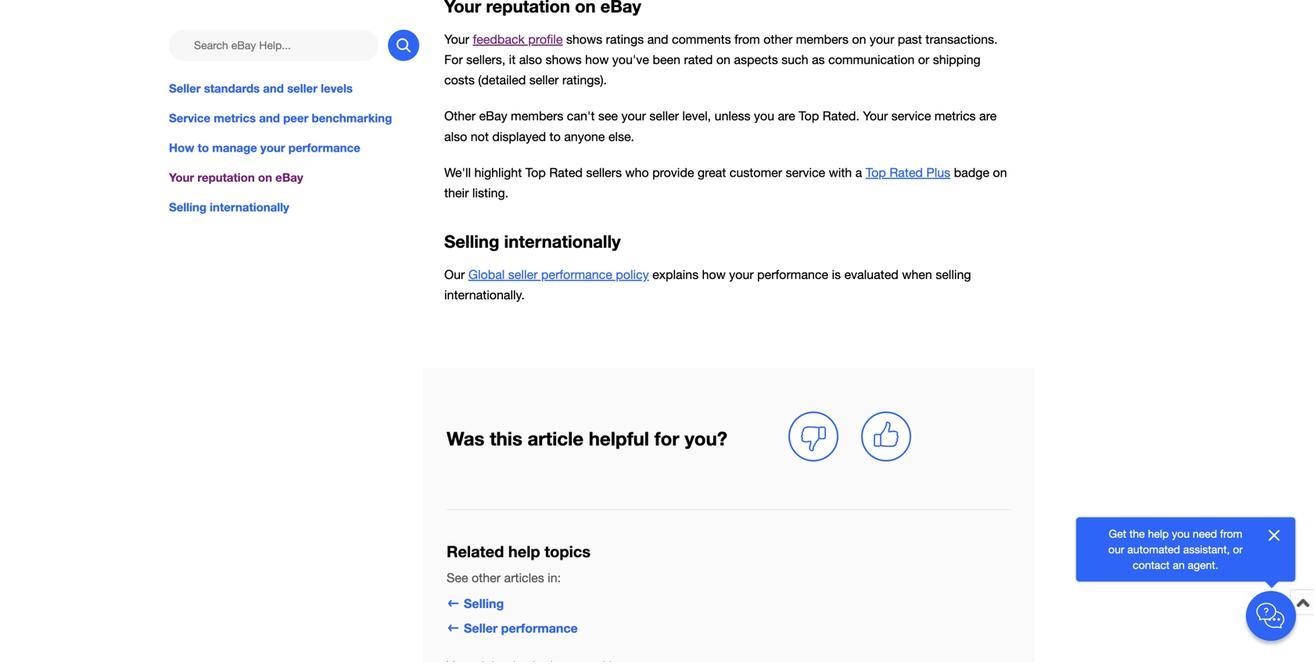 Task type: vqa. For each thing, say whether or not it's contained in the screenshot.
BEST in the $17.99 Free shipping or Best Offer
no



Task type: locate. For each thing, give the bounding box(es) containing it.
1 horizontal spatial internationally
[[504, 231, 621, 252]]

shows down profile on the top left of the page
[[546, 52, 582, 67]]

1 horizontal spatial metrics
[[935, 109, 976, 123]]

1 horizontal spatial other
[[764, 32, 793, 47]]

service
[[892, 109, 932, 123], [786, 165, 826, 180]]

you've
[[613, 52, 650, 67]]

performance down in:
[[501, 622, 578, 636]]

1 vertical spatial seller
[[464, 622, 498, 636]]

on down how to manage your performance
[[258, 171, 272, 185]]

and for peer
[[259, 111, 280, 125]]

are up badge
[[980, 109, 997, 123]]

to inside other ebay members can't see your seller level, unless you are top rated. your service metrics are also not displayed to anyone else.
[[550, 129, 561, 144]]

0 horizontal spatial internationally
[[210, 201, 289, 215]]

0 vertical spatial other
[[764, 32, 793, 47]]

help
[[1149, 528, 1170, 541], [509, 543, 541, 562]]

our global seller performance policy
[[445, 268, 649, 282]]

1 horizontal spatial seller
[[464, 622, 498, 636]]

who
[[626, 165, 649, 180]]

1 horizontal spatial members
[[796, 32, 849, 47]]

your
[[445, 32, 470, 47], [863, 109, 889, 123], [169, 171, 194, 185]]

1 vertical spatial and
[[263, 81, 284, 95]]

other ebay members can't see your seller level, unless you are top rated. your service metrics are also not displayed to anyone else.
[[445, 109, 997, 144]]

levels
[[321, 81, 353, 95]]

you
[[754, 109, 775, 123], [1173, 528, 1190, 541]]

top right highlight
[[526, 165, 546, 180]]

1 horizontal spatial service
[[892, 109, 932, 123]]

rated
[[684, 52, 713, 67]]

and left peer
[[259, 111, 280, 125]]

1 horizontal spatial also
[[519, 52, 542, 67]]

for
[[445, 52, 463, 67]]

seller
[[530, 73, 559, 87], [287, 81, 318, 95], [650, 109, 679, 123], [509, 268, 538, 282]]

badge
[[955, 165, 990, 180]]

your up for
[[445, 32, 470, 47]]

your up the else.
[[622, 109, 646, 123]]

0 horizontal spatial service
[[786, 165, 826, 180]]

1 horizontal spatial ebay
[[479, 109, 508, 123]]

and inside shows ratings and comments from other members on your past transactions. for sellers, it also shows how you've been rated on aspects such as communication or shipping costs (detailed seller ratings).
[[648, 32, 669, 47]]

costs
[[445, 73, 475, 87]]

0 horizontal spatial are
[[778, 109, 796, 123]]

transactions.
[[926, 32, 998, 47]]

see other articles in:
[[447, 571, 561, 586]]

1 vertical spatial shows
[[546, 52, 582, 67]]

see
[[599, 109, 618, 123]]

0 vertical spatial internationally
[[210, 201, 289, 215]]

other
[[764, 32, 793, 47], [472, 571, 501, 586]]

1 horizontal spatial selling internationally
[[445, 231, 621, 252]]

1 vertical spatial or
[[1234, 544, 1244, 556]]

explains how your performance is evaluated when selling internationally.
[[445, 268, 972, 302]]

how up ratings).
[[586, 52, 609, 67]]

service inside other ebay members can't see your seller level, unless you are top rated. your service metrics are also not displayed to anyone else.
[[892, 109, 932, 123]]

0 vertical spatial help
[[1149, 528, 1170, 541]]

are right unless
[[778, 109, 796, 123]]

seller up service
[[169, 81, 201, 95]]

seller down selling link at left
[[464, 622, 498, 636]]

plus
[[927, 165, 951, 180]]

other up selling link at left
[[472, 571, 501, 586]]

on up the communication
[[853, 32, 867, 47]]

2 horizontal spatial top
[[866, 165, 887, 180]]

your feedback profile
[[445, 32, 563, 47]]

0 vertical spatial you
[[754, 109, 775, 123]]

evaluated
[[845, 268, 899, 282]]

you inside other ebay members can't see your seller level, unless you are top rated. your service metrics are also not displayed to anyone else.
[[754, 109, 775, 123]]

and
[[648, 32, 669, 47], [263, 81, 284, 95], [259, 111, 280, 125]]

seller left 'level,' at the right of page
[[650, 109, 679, 123]]

selling up global
[[445, 231, 500, 252]]

selling down see other articles in: at the bottom of the page
[[464, 597, 504, 612]]

benchmarking
[[312, 111, 392, 125]]

other inside shows ratings and comments from other members on your past transactions. for sellers, it also shows how you've been rated on aspects such as communication or shipping costs (detailed seller ratings).
[[764, 32, 793, 47]]

1 vertical spatial selling internationally
[[445, 231, 621, 252]]

their
[[445, 186, 469, 200]]

shows
[[567, 32, 603, 47], [546, 52, 582, 67]]

or inside shows ratings and comments from other members on your past transactions. for sellers, it also shows how you've been rated on aspects such as communication or shipping costs (detailed seller ratings).
[[919, 52, 930, 67]]

your for your feedback profile
[[445, 32, 470, 47]]

performance inside explains how your performance is evaluated when selling internationally.
[[758, 268, 829, 282]]

2 horizontal spatial your
[[863, 109, 889, 123]]

selling internationally down reputation
[[169, 201, 289, 215]]

also down other
[[445, 129, 468, 144]]

0 horizontal spatial your
[[169, 171, 194, 185]]

1 vertical spatial ebay
[[276, 171, 303, 185]]

explains
[[653, 268, 699, 282]]

shows right profile on the top left of the page
[[567, 32, 603, 47]]

your inside other ebay members can't see your seller level, unless you are top rated. your service metrics are also not displayed to anyone else.
[[863, 109, 889, 123]]

1 horizontal spatial from
[[1221, 528, 1243, 541]]

on right badge
[[994, 165, 1008, 180]]

profile
[[529, 32, 563, 47]]

1 are from the left
[[778, 109, 796, 123]]

selling internationally
[[169, 201, 289, 215], [445, 231, 621, 252]]

provide
[[653, 165, 695, 180]]

0 horizontal spatial members
[[511, 109, 564, 123]]

1 horizontal spatial your
[[445, 32, 470, 47]]

internationally down the your reputation on ebay
[[210, 201, 289, 215]]

1 horizontal spatial or
[[1234, 544, 1244, 556]]

your
[[870, 32, 895, 47], [622, 109, 646, 123], [261, 141, 285, 155], [730, 268, 754, 282]]

you inside get the help you need from our automated assistant, or contact an agent.
[[1173, 528, 1190, 541]]

how right explains
[[702, 268, 726, 282]]

and up 'service metrics and peer benchmarking'
[[263, 81, 284, 95]]

top
[[799, 109, 820, 123], [526, 165, 546, 180], [866, 165, 887, 180]]

on inside the badge on their listing.
[[994, 165, 1008, 180]]

1 vertical spatial other
[[472, 571, 501, 586]]

this
[[490, 428, 523, 450]]

2 vertical spatial and
[[259, 111, 280, 125]]

articles
[[504, 571, 545, 586]]

top for provide
[[866, 165, 887, 180]]

1 vertical spatial members
[[511, 109, 564, 123]]

1 horizontal spatial help
[[1149, 528, 1170, 541]]

0 vertical spatial service
[[892, 109, 932, 123]]

internationally up global seller performance policy link
[[504, 231, 621, 252]]

from inside get the help you need from our automated assistant, or contact an agent.
[[1221, 528, 1243, 541]]

your right explains
[[730, 268, 754, 282]]

ebay down how to manage your performance link
[[276, 171, 303, 185]]

metrics up manage on the top of page
[[214, 111, 256, 125]]

1 horizontal spatial are
[[980, 109, 997, 123]]

get the help you need from our automated assistant, or contact an agent. tooltip
[[1102, 527, 1251, 574]]

and up been
[[648, 32, 669, 47]]

your right rated.
[[863, 109, 889, 123]]

selling internationally up "our global seller performance policy"
[[445, 231, 621, 252]]

0 horizontal spatial metrics
[[214, 111, 256, 125]]

0 horizontal spatial how
[[586, 52, 609, 67]]

0 horizontal spatial selling internationally
[[169, 201, 289, 215]]

0 vertical spatial or
[[919, 52, 930, 67]]

0 vertical spatial also
[[519, 52, 542, 67]]

0 horizontal spatial seller
[[169, 81, 201, 95]]

it
[[509, 52, 516, 67]]

performance left the policy
[[542, 268, 613, 282]]

1 horizontal spatial to
[[550, 129, 561, 144]]

members up displayed
[[511, 109, 564, 123]]

and for seller
[[263, 81, 284, 95]]

seller inside shows ratings and comments from other members on your past transactions. for sellers, it also shows how you've been rated on aspects such as communication or shipping costs (detailed seller ratings).
[[530, 73, 559, 87]]

other
[[445, 109, 476, 123]]

other up 'such'
[[764, 32, 793, 47]]

your up the communication
[[870, 32, 895, 47]]

0 horizontal spatial or
[[919, 52, 930, 67]]

we'll highlight top rated sellers who provide great customer service with a top rated plus
[[445, 165, 951, 180]]

feedback profile link
[[473, 32, 563, 47]]

your down how
[[169, 171, 194, 185]]

0 horizontal spatial also
[[445, 129, 468, 144]]

your inside shows ratings and comments from other members on your past transactions. for sellers, it also shows how you've been rated on aspects such as communication or shipping costs (detailed seller ratings).
[[870, 32, 895, 47]]

helpful
[[589, 428, 650, 450]]

0 vertical spatial seller
[[169, 81, 201, 95]]

ebay up not
[[479, 109, 508, 123]]

help up automated
[[1149, 528, 1170, 541]]

members up as
[[796, 32, 849, 47]]

service up top rated plus link
[[892, 109, 932, 123]]

performance left is
[[758, 268, 829, 282]]

or down past
[[919, 52, 930, 67]]

your inside explains how your performance is evaluated when selling internationally.
[[730, 268, 754, 282]]

we'll
[[445, 165, 471, 180]]

from
[[735, 32, 761, 47], [1221, 528, 1243, 541]]

help up articles
[[509, 543, 541, 562]]

seller
[[169, 81, 201, 95], [464, 622, 498, 636]]

global
[[469, 268, 505, 282]]

also right the it
[[519, 52, 542, 67]]

1 vertical spatial your
[[863, 109, 889, 123]]

2 vertical spatial your
[[169, 171, 194, 185]]

seller standards and seller levels link
[[169, 80, 420, 97]]

0 vertical spatial ebay
[[479, 109, 508, 123]]

been
[[653, 52, 681, 67]]

you left need at bottom right
[[1173, 528, 1190, 541]]

seller standards and seller levels
[[169, 81, 353, 95]]

rated.
[[823, 109, 860, 123]]

to right how
[[198, 141, 209, 155]]

from up aspects
[[735, 32, 761, 47]]

0 horizontal spatial help
[[509, 543, 541, 562]]

1 horizontal spatial you
[[1173, 528, 1190, 541]]

metrics inside the service metrics and peer benchmarking link
[[214, 111, 256, 125]]

to
[[550, 129, 561, 144], [198, 141, 209, 155]]

1 vertical spatial how
[[702, 268, 726, 282]]

selling down reputation
[[169, 201, 207, 215]]

related help topics
[[447, 543, 591, 562]]

selling internationally link
[[169, 199, 420, 216]]

1 vertical spatial internationally
[[504, 231, 621, 252]]

1 vertical spatial from
[[1221, 528, 1243, 541]]

get the help you need from our automated assistant, or contact an agent.
[[1109, 528, 1244, 572]]

seller up peer
[[287, 81, 318, 95]]

0 vertical spatial selling internationally
[[169, 201, 289, 215]]

0 horizontal spatial from
[[735, 32, 761, 47]]

seller inside other ebay members can't see your seller level, unless you are top rated. your service metrics are also not displayed to anyone else.
[[650, 109, 679, 123]]

0 horizontal spatial other
[[472, 571, 501, 586]]

standards
[[204, 81, 260, 95]]

top right a
[[866, 165, 887, 180]]

metrics
[[935, 109, 976, 123], [214, 111, 256, 125]]

or right assistant,
[[1234, 544, 1244, 556]]

0 vertical spatial members
[[796, 32, 849, 47]]

0 vertical spatial and
[[648, 32, 669, 47]]

seller left ratings).
[[530, 73, 559, 87]]

internationally
[[210, 201, 289, 215], [504, 231, 621, 252]]

1 horizontal spatial how
[[702, 268, 726, 282]]

your reputation on ebay
[[169, 171, 303, 185]]

Search eBay Help... text field
[[169, 30, 379, 61]]

in:
[[548, 571, 561, 586]]

0 horizontal spatial you
[[754, 109, 775, 123]]

1 horizontal spatial top
[[799, 109, 820, 123]]

service left with
[[786, 165, 826, 180]]

0 vertical spatial shows
[[567, 32, 603, 47]]

top inside other ebay members can't see your seller level, unless you are top rated. your service metrics are also not displayed to anyone else.
[[799, 109, 820, 123]]

metrics down shipping
[[935, 109, 976, 123]]

get
[[1109, 528, 1127, 541]]

comments
[[672, 32, 732, 47]]

from right need at bottom right
[[1221, 528, 1243, 541]]

1 vertical spatial also
[[445, 129, 468, 144]]

to left anyone
[[550, 129, 561, 144]]

0 vertical spatial how
[[586, 52, 609, 67]]

0 vertical spatial your
[[445, 32, 470, 47]]

on
[[853, 32, 867, 47], [717, 52, 731, 67], [994, 165, 1008, 180], [258, 171, 272, 185]]

top left rated.
[[799, 109, 820, 123]]

0 vertical spatial from
[[735, 32, 761, 47]]

0 vertical spatial selling
[[169, 201, 207, 215]]

1 vertical spatial you
[[1173, 528, 1190, 541]]

our
[[445, 268, 465, 282]]

you right unless
[[754, 109, 775, 123]]



Task type: describe. For each thing, give the bounding box(es) containing it.
need
[[1194, 528, 1218, 541]]

aspects
[[734, 52, 779, 67]]

seller for seller performance
[[464, 622, 498, 636]]

past
[[898, 32, 923, 47]]

ratings
[[606, 32, 644, 47]]

listing.
[[473, 186, 509, 200]]

related
[[447, 543, 504, 562]]

feedback
[[473, 32, 525, 47]]

top rated plus link
[[866, 165, 951, 180]]

your reputation on ebay link
[[169, 169, 420, 186]]

members inside other ebay members can't see your seller level, unless you are top rated. your service metrics are also not displayed to anyone else.
[[511, 109, 564, 123]]

service metrics and peer benchmarking link
[[169, 110, 420, 127]]

peer
[[283, 111, 309, 125]]

seller right global
[[509, 268, 538, 282]]

a
[[856, 165, 863, 180]]

0 horizontal spatial to
[[198, 141, 209, 155]]

from inside shows ratings and comments from other members on your past transactions. for sellers, it also shows how you've been rated on aspects such as communication or shipping costs (detailed seller ratings).
[[735, 32, 761, 47]]

rated sellers
[[550, 165, 622, 180]]

reputation
[[198, 171, 255, 185]]

is
[[832, 268, 841, 282]]

ebay inside other ebay members can't see your seller level, unless you are top rated. your service metrics are also not displayed to anyone else.
[[479, 109, 508, 123]]

also inside shows ratings and comments from other members on your past transactions. for sellers, it also shows how you've been rated on aspects such as communication or shipping costs (detailed seller ratings).
[[519, 52, 542, 67]]

performance down benchmarking on the top left of the page
[[289, 141, 361, 155]]

topics
[[545, 543, 591, 562]]

such
[[782, 52, 809, 67]]

rated
[[890, 165, 923, 180]]

1 vertical spatial selling
[[445, 231, 500, 252]]

seller for seller standards and seller levels
[[169, 81, 201, 95]]

you?
[[685, 428, 728, 450]]

can't
[[567, 109, 595, 123]]

and for comments
[[648, 32, 669, 47]]

customer
[[730, 165, 783, 180]]

0 horizontal spatial ebay
[[276, 171, 303, 185]]

global seller performance policy link
[[469, 268, 649, 282]]

selling link
[[447, 597, 504, 612]]

top for your
[[799, 109, 820, 123]]

your inside other ebay members can't see your seller level, unless you are top rated. your service metrics are also not displayed to anyone else.
[[622, 109, 646, 123]]

seller performance link
[[447, 622, 578, 636]]

selling
[[936, 268, 972, 282]]

when
[[903, 268, 933, 282]]

highlight
[[475, 165, 522, 180]]

seller inside seller standards and seller levels link
[[287, 81, 318, 95]]

help inside get the help you need from our automated assistant, or contact an agent.
[[1149, 528, 1170, 541]]

communication
[[829, 52, 915, 67]]

see
[[447, 571, 468, 586]]

on right rated
[[717, 52, 731, 67]]

was this article helpful for you?
[[447, 428, 728, 450]]

metrics inside other ebay members can't see your seller level, unless you are top rated. your service metrics are also not displayed to anyone else.
[[935, 109, 976, 123]]

agent.
[[1189, 559, 1219, 572]]

0 horizontal spatial top
[[526, 165, 546, 180]]

members inside shows ratings and comments from other members on your past transactions. for sellers, it also shows how you've been rated on aspects such as communication or shipping costs (detailed seller ratings).
[[796, 32, 849, 47]]

how to manage your performance
[[169, 141, 361, 155]]

shipping
[[934, 52, 981, 67]]

1 vertical spatial help
[[509, 543, 541, 562]]

how to manage your performance link
[[169, 139, 420, 157]]

how inside shows ratings and comments from other members on your past transactions. for sellers, it also shows how you've been rated on aspects such as communication or shipping costs (detailed seller ratings).
[[586, 52, 609, 67]]

ratings).
[[563, 73, 607, 87]]

your down 'service metrics and peer benchmarking'
[[261, 141, 285, 155]]

or inside get the help you need from our automated assistant, or contact an agent.
[[1234, 544, 1244, 556]]

shows ratings and comments from other members on your past transactions. for sellers, it also shows how you've been rated on aspects such as communication or shipping costs (detailed seller ratings).
[[445, 32, 998, 87]]

as
[[812, 52, 825, 67]]

service
[[169, 111, 211, 125]]

automated
[[1128, 544, 1181, 556]]

2 are from the left
[[980, 109, 997, 123]]

2 vertical spatial selling
[[464, 597, 504, 612]]

badge on their listing.
[[445, 165, 1008, 200]]

with
[[829, 165, 853, 180]]

anyone
[[564, 129, 605, 144]]

article
[[528, 428, 584, 450]]

was
[[447, 428, 485, 450]]

selling internationally inside 'link'
[[169, 201, 289, 215]]

the
[[1130, 528, 1146, 541]]

also inside other ebay members can't see your seller level, unless you are top rated. your service metrics are also not displayed to anyone else.
[[445, 129, 468, 144]]

great
[[698, 165, 727, 180]]

selling inside 'link'
[[169, 201, 207, 215]]

assistant,
[[1184, 544, 1231, 556]]

seller performance
[[464, 622, 578, 636]]

displayed
[[493, 129, 546, 144]]

an
[[1174, 559, 1186, 572]]

contact
[[1134, 559, 1170, 572]]

unless
[[715, 109, 751, 123]]

your for your reputation on ebay
[[169, 171, 194, 185]]

policy
[[616, 268, 649, 282]]

how
[[169, 141, 194, 155]]

1 vertical spatial service
[[786, 165, 826, 180]]

how inside explains how your performance is evaluated when selling internationally.
[[702, 268, 726, 282]]

sellers,
[[467, 52, 506, 67]]

manage
[[212, 141, 257, 155]]

for
[[655, 428, 680, 450]]

our
[[1109, 544, 1125, 556]]

not
[[471, 129, 489, 144]]

service metrics and peer benchmarking
[[169, 111, 392, 125]]

internationally.
[[445, 288, 525, 302]]

internationally inside selling internationally 'link'
[[210, 201, 289, 215]]

(detailed
[[478, 73, 526, 87]]

level,
[[683, 109, 712, 123]]

else.
[[609, 129, 635, 144]]



